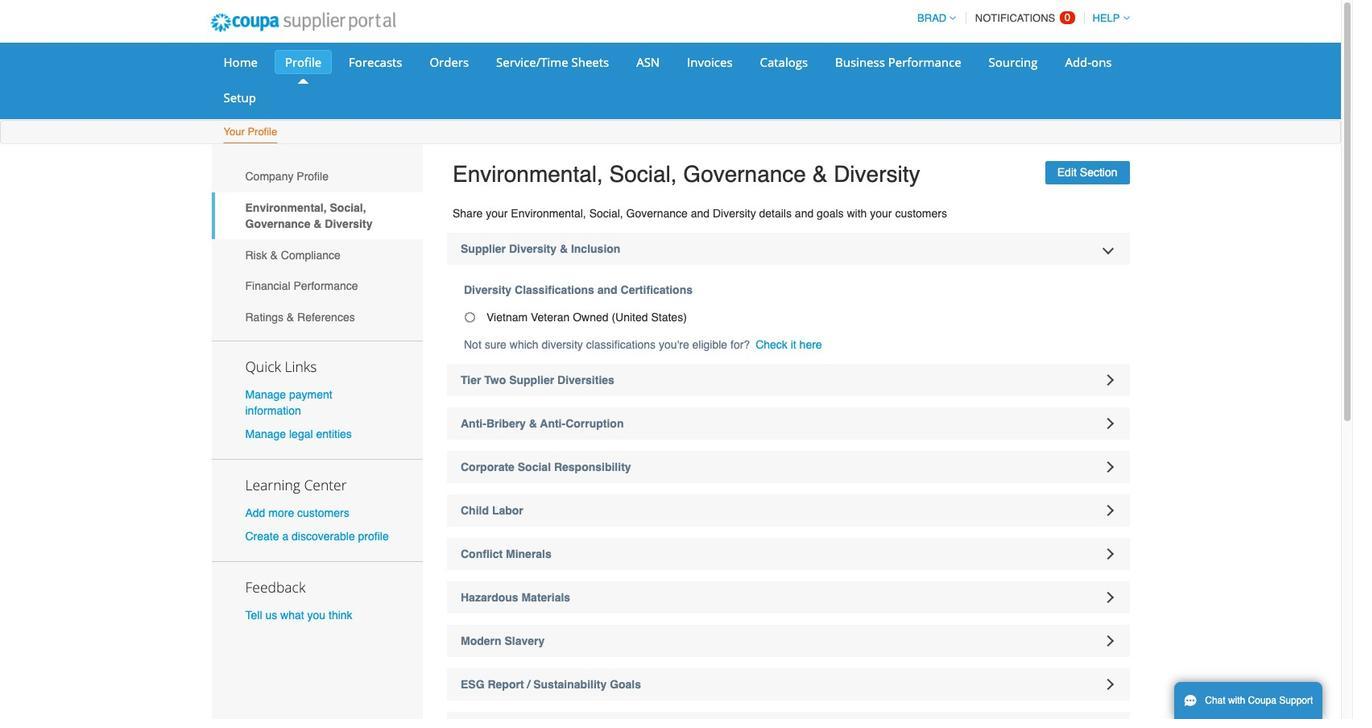 Task type: locate. For each thing, give the bounding box(es) containing it.
diversity up risk & compliance link on the top left of the page
[[325, 217, 372, 230]]

&
[[812, 161, 827, 187], [314, 217, 322, 230], [560, 242, 568, 255], [270, 249, 278, 261], [287, 311, 294, 324], [529, 417, 537, 430]]

anti-bribery & anti-corruption heading
[[447, 407, 1130, 439]]

manage down information
[[245, 428, 286, 441]]

service/time
[[496, 54, 568, 70]]

sheets
[[571, 54, 609, 70]]

profile down coupa supplier portal image
[[285, 54, 322, 70]]

details
[[759, 207, 792, 220]]

1 your from the left
[[486, 207, 508, 220]]

manage inside the manage payment information
[[245, 388, 286, 401]]

navigation
[[910, 2, 1130, 34]]

entities
[[316, 428, 352, 441]]

modern
[[461, 634, 501, 647]]

with
[[847, 207, 867, 220], [1228, 695, 1245, 706]]

0 vertical spatial manage
[[245, 388, 286, 401]]

with right chat at the right bottom
[[1228, 695, 1245, 706]]

environmental, social, governance & diversity up compliance
[[245, 201, 372, 230]]

payment
[[289, 388, 332, 401]]

governance up risk & compliance
[[245, 217, 310, 230]]

hazardous
[[461, 591, 518, 604]]

governance
[[683, 161, 806, 187], [626, 207, 688, 220], [245, 217, 310, 230]]

tell
[[245, 609, 262, 622]]

heading
[[447, 712, 1130, 719]]

invoices
[[687, 54, 733, 70]]

performance down brad
[[888, 54, 961, 70]]

financial performance
[[245, 280, 358, 293]]

business
[[835, 54, 885, 70]]

1 anti- from the left
[[461, 417, 486, 430]]

social, up inclusion
[[589, 207, 623, 220]]

anti-
[[461, 417, 486, 430], [540, 417, 566, 430]]

tell us what you think button
[[245, 608, 352, 624]]

2 horizontal spatial and
[[795, 207, 814, 220]]

quick
[[245, 357, 281, 376]]

diversity
[[542, 338, 583, 351]]

brad
[[917, 12, 947, 24]]

center
[[304, 475, 347, 494]]

& right the "risk"
[[270, 249, 278, 261]]

your right share
[[486, 207, 508, 220]]

company
[[245, 170, 294, 183]]

social
[[518, 460, 551, 473]]

home link
[[213, 50, 268, 74]]

diversities
[[557, 373, 614, 386]]

and
[[691, 207, 710, 220], [795, 207, 814, 220], [597, 283, 617, 296]]

vietnam veteran owned ( united states )
[[486, 311, 687, 323]]

supplier inside "dropdown button"
[[461, 242, 506, 255]]

add-ons link
[[1055, 50, 1122, 74]]

create a discoverable profile link
[[245, 530, 389, 543]]

materials
[[521, 591, 570, 604]]

0 horizontal spatial anti-
[[461, 417, 486, 430]]

& inside dropdown button
[[529, 417, 537, 430]]

esg report / sustainability goals heading
[[447, 668, 1130, 700]]

with right goals
[[847, 207, 867, 220]]

catalogs link
[[749, 50, 818, 74]]

1 horizontal spatial your
[[870, 207, 892, 220]]

your right goals
[[870, 207, 892, 220]]

1 horizontal spatial anti-
[[540, 417, 566, 430]]

0 vertical spatial customers
[[895, 207, 947, 220]]

not sure which diversity classifications you're eligible for? check it here
[[464, 338, 822, 351]]

service/time sheets link
[[486, 50, 620, 74]]

conflict minerals heading
[[447, 538, 1130, 570]]

learning
[[245, 475, 300, 494]]

1 horizontal spatial performance
[[888, 54, 961, 70]]

0 horizontal spatial your
[[486, 207, 508, 220]]

sure
[[485, 338, 507, 351]]

1 vertical spatial manage
[[245, 428, 286, 441]]

& right bribery
[[529, 417, 537, 430]]

forecasts link
[[338, 50, 413, 74]]

manage for manage legal entities
[[245, 428, 286, 441]]

supplier inside dropdown button
[[509, 373, 554, 386]]

add
[[245, 507, 265, 519]]

support
[[1279, 695, 1313, 706]]

edit
[[1057, 166, 1077, 179]]

orders
[[430, 54, 469, 70]]

slavery
[[505, 634, 545, 647]]

corporate social responsibility heading
[[447, 451, 1130, 483]]

0 horizontal spatial supplier
[[461, 242, 506, 255]]

your profile link
[[223, 122, 278, 143]]

supplier down "which"
[[509, 373, 554, 386]]

& left inclusion
[[560, 242, 568, 255]]

supplier diversity & inclusion heading
[[447, 232, 1130, 265]]

and left details
[[691, 207, 710, 220]]

profile
[[285, 54, 322, 70], [248, 126, 277, 138], [297, 170, 329, 183]]

customers
[[895, 207, 947, 220], [297, 507, 349, 519]]

diversity inside "dropdown button"
[[509, 242, 557, 255]]

1 vertical spatial supplier
[[509, 373, 554, 386]]

coupa
[[1248, 695, 1277, 706]]

and up the (
[[597, 283, 617, 296]]

1 vertical spatial performance
[[294, 280, 358, 293]]

responsibility
[[554, 460, 631, 473]]

manage up information
[[245, 388, 286, 401]]

social, down company profile link
[[330, 201, 366, 214]]

invoices link
[[677, 50, 743, 74]]

for?
[[731, 338, 750, 351]]

2 your from the left
[[870, 207, 892, 220]]

with inside button
[[1228, 695, 1245, 706]]

modern slavery button
[[447, 625, 1130, 657]]

risk & compliance link
[[211, 239, 423, 271]]

anti- down tier
[[461, 417, 486, 430]]

classifications
[[515, 283, 594, 296]]

a
[[282, 530, 289, 543]]

hazardous materials heading
[[447, 581, 1130, 613]]

feedback
[[245, 578, 306, 597]]

child
[[461, 504, 489, 517]]

manage
[[245, 388, 286, 401], [245, 428, 286, 441]]

bribery
[[486, 417, 526, 430]]

tier two supplier diversities button
[[447, 364, 1130, 396]]

1 horizontal spatial with
[[1228, 695, 1245, 706]]

environmental, social, governance & diversity up the share your environmental, social, governance and diversity details and goals with your customers
[[453, 161, 920, 187]]

1 vertical spatial customers
[[297, 507, 349, 519]]

supplier diversity & inclusion button
[[447, 232, 1130, 265]]

diversity up goals
[[834, 161, 920, 187]]

child labor button
[[447, 494, 1130, 526]]

0 horizontal spatial and
[[597, 283, 617, 296]]

sourcing link
[[978, 50, 1048, 74]]

social,
[[609, 161, 677, 187], [330, 201, 366, 214], [589, 207, 623, 220]]

environmental, down company profile at the top
[[245, 201, 327, 214]]

corporate social responsibility button
[[447, 451, 1130, 483]]

0
[[1065, 11, 1070, 23]]

0 horizontal spatial customers
[[297, 507, 349, 519]]

performance up references
[[294, 280, 358, 293]]

0 horizontal spatial performance
[[294, 280, 358, 293]]

environmental, up share
[[453, 161, 603, 187]]

1 vertical spatial environmental, social, governance & diversity
[[245, 201, 372, 230]]

environmental, social, governance & diversity
[[453, 161, 920, 187], [245, 201, 372, 230]]

diversity up classifications
[[509, 242, 557, 255]]

setup link
[[213, 85, 266, 110]]

performance for financial performance
[[294, 280, 358, 293]]

supplier down share
[[461, 242, 506, 255]]

performance
[[888, 54, 961, 70], [294, 280, 358, 293]]

1 vertical spatial with
[[1228, 695, 1245, 706]]

profile up environmental, social, governance & diversity link on the left top of page
[[297, 170, 329, 183]]

discoverable
[[292, 530, 355, 543]]

2 manage from the top
[[245, 428, 286, 441]]

0 vertical spatial supplier
[[461, 242, 506, 255]]

and left goals
[[795, 207, 814, 220]]

0 vertical spatial performance
[[888, 54, 961, 70]]

1 manage from the top
[[245, 388, 286, 401]]

1 horizontal spatial supplier
[[509, 373, 554, 386]]

edit section
[[1057, 166, 1118, 179]]

1 vertical spatial profile
[[248, 126, 277, 138]]

1 horizontal spatial environmental, social, governance & diversity
[[453, 161, 920, 187]]

tier two supplier diversities
[[461, 373, 614, 386]]

manage for manage payment information
[[245, 388, 286, 401]]

anti- up corporate social responsibility
[[540, 417, 566, 430]]

financial
[[245, 280, 290, 293]]

tier two supplier diversities heading
[[447, 364, 1130, 396]]

chat
[[1205, 695, 1226, 706]]

home
[[224, 54, 258, 70]]

edit section link
[[1045, 161, 1130, 184]]

environmental, social, governance & diversity link
[[211, 192, 423, 239]]

2 vertical spatial profile
[[297, 170, 329, 183]]

diversity
[[834, 161, 920, 187], [713, 207, 756, 220], [325, 217, 372, 230], [509, 242, 557, 255], [464, 283, 512, 296]]

0 horizontal spatial with
[[847, 207, 867, 220]]

company profile
[[245, 170, 329, 183]]

profile right 'your'
[[248, 126, 277, 138]]

profile
[[358, 530, 389, 543]]

add-ons
[[1065, 54, 1112, 70]]



Task type: vqa. For each thing, say whether or not it's contained in the screenshot.
"/"
yes



Task type: describe. For each thing, give the bounding box(es) containing it.
quick links
[[245, 357, 317, 376]]

conflict minerals button
[[447, 538, 1130, 570]]

ratings & references
[[245, 311, 355, 324]]

profile link
[[275, 50, 332, 74]]

certifications
[[621, 283, 693, 296]]

think
[[329, 609, 352, 622]]

you're
[[659, 338, 689, 351]]

modern slavery heading
[[447, 625, 1130, 657]]

chat with coupa support
[[1205, 695, 1313, 706]]

1 horizontal spatial and
[[691, 207, 710, 220]]

profile for company profile
[[297, 170, 329, 183]]

your
[[224, 126, 245, 138]]

setup
[[224, 89, 256, 106]]

esg report / sustainability goals
[[461, 678, 641, 691]]

legal
[[289, 428, 313, 441]]

goals
[[817, 207, 844, 220]]

add more customers
[[245, 507, 349, 519]]

check it here link
[[756, 336, 822, 352]]

sourcing
[[989, 54, 1038, 70]]

profile for your profile
[[248, 126, 277, 138]]

governance up 'certifications'
[[626, 207, 688, 220]]

diversity classifications and certifications
[[464, 283, 693, 296]]

& up goals
[[812, 161, 827, 187]]

navigation containing notifications 0
[[910, 2, 1130, 34]]

social, up the share your environmental, social, governance and diversity details and goals with your customers
[[609, 161, 677, 187]]

eligible
[[692, 338, 727, 351]]

share your environmental, social, governance and diversity details and goals with your customers
[[453, 207, 947, 220]]

asn link
[[626, 50, 670, 74]]

help
[[1093, 12, 1120, 24]]

notifications
[[975, 12, 1055, 24]]

add-
[[1065, 54, 1091, 70]]

check
[[756, 338, 788, 351]]

report
[[488, 678, 524, 691]]

0 horizontal spatial environmental, social, governance & diversity
[[245, 201, 372, 230]]

ratings
[[245, 311, 283, 324]]

child labor heading
[[447, 494, 1130, 526]]

classifications
[[586, 338, 656, 351]]

section
[[1080, 166, 1118, 179]]

chat with coupa support button
[[1174, 682, 1323, 719]]

(
[[612, 311, 615, 323]]

performance for business performance
[[888, 54, 961, 70]]

vietnam
[[486, 311, 528, 323]]

corruption
[[566, 417, 624, 430]]

veteran
[[531, 311, 570, 323]]

more
[[268, 507, 294, 519]]

0 vertical spatial profile
[[285, 54, 322, 70]]

owned
[[573, 311, 609, 323]]

you
[[307, 609, 325, 622]]

hazardous materials button
[[447, 581, 1130, 613]]

which
[[510, 338, 539, 351]]

share
[[453, 207, 483, 220]]

minerals
[[506, 547, 552, 560]]

inclusion
[[571, 242, 621, 255]]

esg
[[461, 678, 485, 691]]

it
[[791, 338, 796, 351]]

& inside "dropdown button"
[[560, 242, 568, 255]]

brad link
[[910, 12, 956, 24]]

governance up details
[[683, 161, 806, 187]]

forecasts
[[349, 54, 402, 70]]

environmental, up "supplier diversity & inclusion" on the top left
[[511, 207, 586, 220]]

conflict minerals
[[461, 547, 552, 560]]

labor
[[492, 504, 523, 517]]

2 anti- from the left
[[540, 417, 566, 430]]

/
[[527, 678, 530, 691]]

service/time sheets
[[496, 54, 609, 70]]

child labor
[[461, 504, 523, 517]]

asn
[[636, 54, 660, 70]]

& right ratings
[[287, 311, 294, 324]]

diversity up vietnam
[[464, 283, 512, 296]]

us
[[265, 609, 277, 622]]

hazardous materials
[[461, 591, 570, 604]]

create
[[245, 530, 279, 543]]

0 vertical spatial with
[[847, 207, 867, 220]]

conflict
[[461, 547, 503, 560]]

& up risk & compliance link on the top left of the page
[[314, 217, 322, 230]]

1 horizontal spatial customers
[[895, 207, 947, 220]]

business performance link
[[825, 50, 972, 74]]

supplier diversity & inclusion
[[461, 242, 621, 255]]

not
[[464, 338, 481, 351]]

0 vertical spatial environmental, social, governance & diversity
[[453, 161, 920, 187]]

corporate
[[461, 460, 515, 473]]

manage legal entities
[[245, 428, 352, 441]]

coupa supplier portal image
[[199, 2, 407, 43]]

orders link
[[419, 50, 479, 74]]

diversity left details
[[713, 207, 756, 220]]

esg report / sustainability goals button
[[447, 668, 1130, 700]]

tell us what you think
[[245, 609, 352, 622]]

states
[[651, 311, 683, 323]]

corporate social responsibility
[[461, 460, 631, 473]]

ons
[[1091, 54, 1112, 70]]



